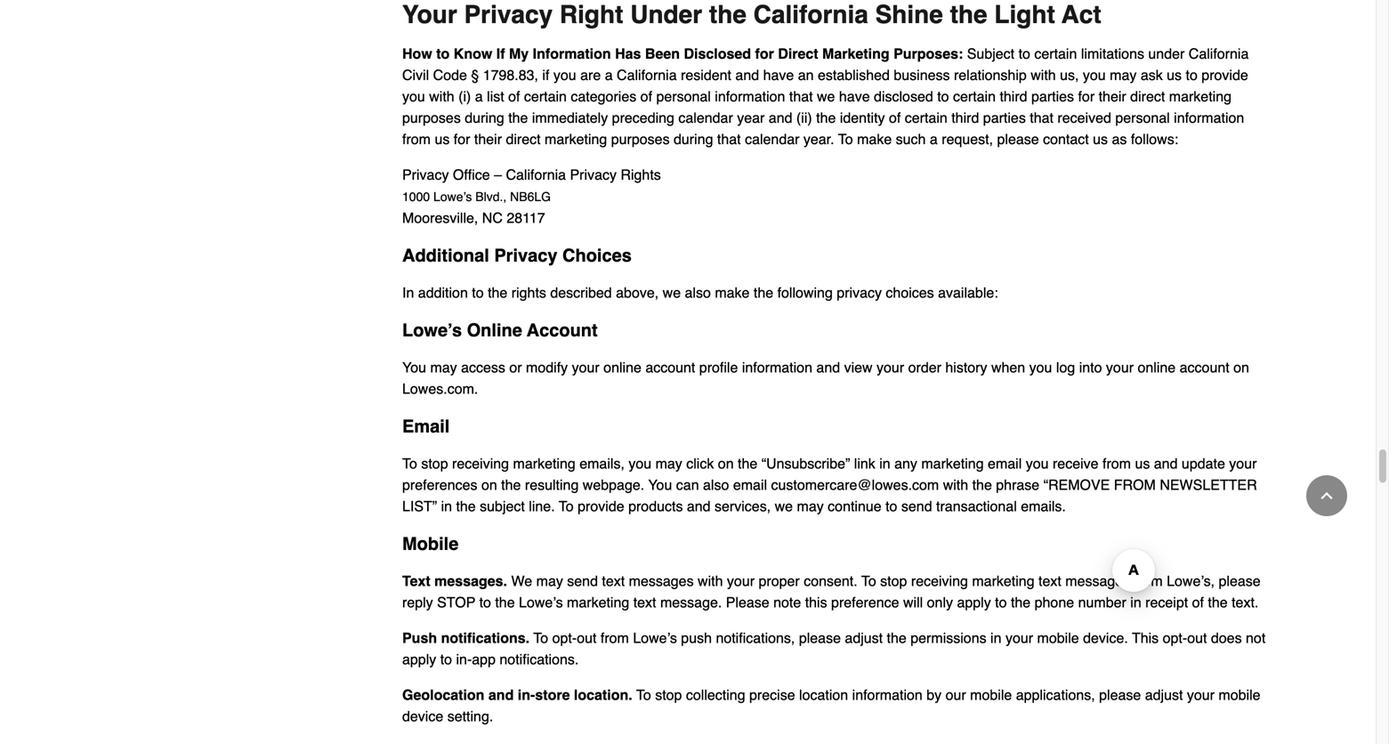Task type: describe. For each thing, give the bounding box(es) containing it.
choices
[[886, 284, 934, 301]]

to right ask
[[1186, 67, 1198, 83]]

your right view
[[877, 359, 904, 376]]

with inside to stop receiving marketing emails, you may click on the "unsubscribe" link in any marketing email you receive from us and update your preferences on the resulting webpage. you can also email customercare@lowes.com with the phrase "remove from newsletter list" in the subject line. to provide products and services, we may continue to send transactional emails.
[[943, 477, 969, 493]]

1 horizontal spatial during
[[674, 131, 713, 147]]

relationship
[[954, 67, 1027, 83]]

1 vertical spatial for
[[1078, 88, 1095, 104]]

access
[[461, 359, 506, 376]]

store
[[535, 687, 570, 703]]

0 horizontal spatial third
[[952, 109, 979, 126]]

available:
[[938, 284, 998, 301]]

please inside subject to certain limitations under california civil code § 1798.83, if you are a california resident and have an established business relationship with us, you may ask us to provide you with (i) a list of certain categories of personal information that we have disclosed to certain third parties for their direct marketing purposes during the immediately preceding calendar year and (ii) the identity of certain third parties that received personal information from us for their direct marketing purposes during that calendar year. to make such a request, please contact us as follows:
[[997, 131, 1039, 147]]

1 vertical spatial purposes
[[611, 131, 670, 147]]

us inside to stop receiving marketing emails, you may click on the "unsubscribe" link in any marketing email you receive from us and update your preferences on the resulting webpage. you can also email customercare@lowes.com with the phrase "remove from newsletter list" in the subject line. to provide products and services, we may continue to send transactional emails.
[[1135, 455, 1150, 472]]

1798.83,
[[483, 67, 539, 83]]

2 horizontal spatial text
[[1039, 573, 1062, 589]]

preferences
[[402, 477, 478, 493]]

limitations
[[1081, 45, 1145, 62]]

1 horizontal spatial parties
[[1032, 88, 1074, 104]]

0 vertical spatial also
[[685, 284, 711, 301]]

collecting
[[686, 687, 746, 703]]

list"
[[402, 498, 437, 514]]

may inside subject to certain limitations under california civil code § 1798.83, if you are a california resident and have an established business relationship with us, you may ask us to provide you with (i) a list of certain categories of personal information that we have disclosed to certain third parties for their direct marketing purposes during the immediately preceding calendar year and (ii) the identity of certain third parties that received personal information from us for their direct marketing purposes during that calendar year. to make such a request, please contact us as follows:
[[1110, 67, 1137, 83]]

1 account from the left
[[646, 359, 696, 376]]

immediately
[[532, 109, 608, 126]]

click
[[687, 455, 714, 472]]

number
[[1078, 594, 1127, 611]]

you up phrase
[[1026, 455, 1049, 472]]

to right subject
[[1019, 45, 1031, 62]]

"remove
[[1044, 477, 1110, 493]]

precise
[[750, 687, 795, 703]]

to down messages. at the left of page
[[479, 594, 491, 611]]

privacy up 1000
[[402, 166, 449, 183]]

of down disclosed
[[889, 109, 901, 126]]

location
[[799, 687, 848, 703]]

year.
[[804, 131, 835, 147]]

notifications,
[[716, 630, 795, 646]]

2 vertical spatial a
[[930, 131, 938, 147]]

also inside to stop receiving marketing emails, you may click on the "unsubscribe" link in any marketing email you receive from us and update your preferences on the resulting webpage. you can also email customercare@lowes.com with the phrase "remove from newsletter list" in the subject line. to provide products and services, we may continue to send transactional emails.
[[703, 477, 729, 493]]

us right ask
[[1167, 67, 1182, 83]]

your right modify
[[572, 359, 600, 376]]

with left the us,
[[1031, 67, 1056, 83]]

customercare@lowes.com
[[771, 477, 939, 493]]

and up setting.
[[489, 687, 514, 703]]

you up webpage.
[[629, 455, 652, 472]]

text.
[[1232, 594, 1259, 611]]

0 vertical spatial direct
[[1131, 88, 1165, 104]]

view
[[844, 359, 873, 376]]

(ii)
[[797, 109, 812, 126]]

0 horizontal spatial text
[[602, 573, 625, 589]]

lowe's down addition
[[402, 320, 462, 340]]

and down can
[[687, 498, 711, 514]]

device
[[402, 708, 444, 724]]

with down the 'code'
[[429, 88, 455, 104]]

any
[[895, 455, 918, 472]]

you inside you may access or modify your online account profile information and view your order history when you log into your online account on lowes.com.
[[1030, 359, 1053, 376]]

1 vertical spatial direct
[[506, 131, 541, 147]]

1 vertical spatial parties
[[983, 109, 1026, 126]]

0 vertical spatial during
[[465, 109, 504, 126]]

an
[[798, 67, 814, 83]]

from inside to stop receiving marketing emails, you may click on the "unsubscribe" link in any marketing email you receive from us and update your preferences on the resulting webpage. you can also email customercare@lowes.com with the phrase "remove from newsletter list" in the subject line. to provide products and services, we may continue to send transactional emails.
[[1103, 455, 1131, 472]]

your
[[402, 0, 457, 29]]

and left (ii)
[[769, 109, 793, 126]]

light
[[995, 0, 1056, 29]]

california right under
[[1189, 45, 1249, 62]]

certain down the if
[[524, 88, 567, 104]]

may down the "unsubscribe"
[[797, 498, 824, 514]]

you right the us,
[[1083, 67, 1106, 83]]

to inside subject to certain limitations under california civil code § 1798.83, if you are a california resident and have an established business relationship with us, you may ask us to provide you with (i) a list of certain categories of personal information that we have disclosed to certain third parties for their direct marketing purposes during the immediately preceding calendar year and (ii) the identity of certain third parties that received personal information from us for their direct marketing purposes during that calendar year. to make such a request, please contact us as follows:
[[838, 131, 853, 147]]

may up can
[[656, 455, 683, 472]]

information up year
[[715, 88, 785, 104]]

of inside 'we may send text messages with your proper consent. to stop receiving marketing text messages from lowe's, please reply stop to the lowe's marketing text message. please note this preference will only apply to the phone number in receipt of the text.'
[[1192, 594, 1204, 611]]

stop for marketing
[[421, 455, 448, 472]]

been
[[645, 45, 680, 62]]

phone
[[1035, 594, 1074, 611]]

to down the business
[[937, 88, 949, 104]]

subject
[[967, 45, 1015, 62]]

1 out from the left
[[577, 630, 597, 646]]

of right list on the top
[[508, 88, 520, 104]]

28117
[[507, 210, 545, 226]]

0 vertical spatial that
[[789, 88, 813, 104]]

shine
[[876, 0, 943, 29]]

information
[[533, 45, 611, 62]]

lowe's inside 'we may send text messages with your proper consent. to stop receiving marketing text messages from lowe's, please reply stop to the lowe's marketing text message. please note this preference will only apply to the phone number in receipt of the text.'
[[519, 594, 563, 611]]

please
[[726, 594, 770, 611]]

device.
[[1083, 630, 1128, 646]]

adjust inside to stop collecting precise location information by our mobile applications, please adjust your mobile device setting.
[[1145, 687, 1183, 703]]

you right the if
[[554, 67, 577, 83]]

above,
[[616, 284, 659, 301]]

your privacy right under the california shine the light act
[[402, 0, 1102, 29]]

may inside 'we may send text messages with your proper consent. to stop receiving marketing text messages from lowe's, please reply stop to the lowe's marketing text message. please note this preference will only apply to the phone number in receipt of the text.'
[[536, 573, 563, 589]]

profile
[[699, 359, 738, 376]]

0 vertical spatial for
[[755, 45, 774, 62]]

received
[[1058, 109, 1112, 126]]

in- inside to opt-out from lowe's push notifications, please adjust the permissions in your mobile device. this opt-out does not apply to in-app notifications.
[[456, 651, 472, 668]]

preference
[[831, 594, 900, 611]]

california inside privacy office – california privacy rights 1000 lowe's blvd., nb6lg mooresville, nc 28117
[[506, 166, 566, 183]]

provide inside subject to certain limitations under california civil code § 1798.83, if you are a california resident and have an established business relationship with us, you may ask us to provide you with (i) a list of certain categories of personal information that we have disclosed to certain third parties for their direct marketing purposes during the immediately preceding calendar year and (ii) the identity of certain third parties that received personal information from us for their direct marketing purposes during that calendar year. to make such a request, please contact us as follows:
[[1202, 67, 1249, 83]]

you down the civil
[[402, 88, 425, 104]]

0 horizontal spatial mobile
[[970, 687, 1012, 703]]

we may send text messages with your proper consent. to stop receiving marketing text messages from lowe's, please reply stop to the lowe's marketing text message. please note this preference will only apply to the phone number in receipt of the text.
[[402, 573, 1261, 611]]

emails,
[[580, 455, 625, 472]]

line.
[[529, 498, 555, 514]]

2 vertical spatial on
[[482, 477, 497, 493]]

certain up the us,
[[1035, 45, 1077, 62]]

transactional
[[936, 498, 1017, 514]]

and left "update"
[[1154, 455, 1178, 472]]

to up the 'code'
[[436, 45, 450, 62]]

contact
[[1043, 131, 1089, 147]]

us down the 'code'
[[435, 131, 450, 147]]

are
[[580, 67, 601, 83]]

your inside to stop receiving marketing emails, you may click on the "unsubscribe" link in any marketing email you receive from us and update your preferences on the resulting webpage. you can also email customercare@lowes.com with the phrase "remove from newsletter list" in the subject line. to provide products and services, we may continue to send transactional emails.
[[1230, 455, 1257, 472]]

from inside 'we may send text messages with your proper consent. to stop receiving marketing text messages from lowe's, please reply stop to the lowe's marketing text message. please note this preference will only apply to the phone number in receipt of the text.'
[[1135, 573, 1163, 589]]

your right 'into'
[[1106, 359, 1134, 376]]

ask
[[1141, 67, 1163, 83]]

to right addition
[[472, 284, 484, 301]]

in down the preferences
[[441, 498, 452, 514]]

only
[[927, 594, 953, 611]]

to inside 'we may send text messages with your proper consent. to stop receiving marketing text messages from lowe's, please reply stop to the lowe's marketing text message. please note this preference will only apply to the phone number in receipt of the text.'
[[862, 573, 877, 589]]

chevron up image
[[1318, 487, 1336, 505]]

or
[[509, 359, 522, 376]]

does
[[1211, 630, 1242, 646]]

0 horizontal spatial have
[[763, 67, 794, 83]]

history
[[946, 359, 988, 376]]

lowe's inside to opt-out from lowe's push notifications, please adjust the permissions in your mobile device. this opt-out does not apply to in-app notifications.
[[633, 630, 677, 646]]

messages.
[[435, 573, 507, 589]]

1 vertical spatial we
[[663, 284, 681, 301]]

preceding
[[612, 109, 675, 126]]

follows:
[[1131, 131, 1179, 147]]

webpage.
[[583, 477, 645, 493]]

purposes:
[[894, 45, 963, 62]]

privacy up if
[[464, 0, 553, 29]]

0 vertical spatial email
[[988, 455, 1022, 472]]

to right line.
[[559, 498, 574, 514]]

mobile for please
[[1219, 687, 1261, 703]]

from
[[1114, 477, 1156, 493]]

mooresville,
[[402, 210, 478, 226]]

such
[[896, 131, 926, 147]]

stop for precise
[[655, 687, 682, 703]]

mobile
[[402, 534, 459, 554]]

1 vertical spatial personal
[[1116, 109, 1170, 126]]

1 vertical spatial on
[[718, 455, 734, 472]]

1 online from the left
[[604, 359, 642, 376]]

1 horizontal spatial have
[[839, 88, 870, 104]]

this
[[805, 594, 827, 611]]

subject
[[480, 498, 525, 514]]

newsletter
[[1160, 477, 1257, 493]]

0 horizontal spatial for
[[454, 131, 470, 147]]

stop
[[437, 594, 476, 611]]

california down been on the top left
[[617, 67, 677, 83]]

order
[[908, 359, 942, 376]]

when
[[992, 359, 1026, 376]]

please inside to stop collecting precise location information by our mobile applications, please adjust your mobile device setting.
[[1099, 687, 1141, 703]]

2 online from the left
[[1138, 359, 1176, 376]]

additional
[[402, 245, 489, 266]]

receiving inside to stop receiving marketing emails, you may click on the "unsubscribe" link in any marketing email you receive from us and update your preferences on the resulting webpage. you can also email customercare@lowes.com with the phrase "remove from newsletter list" in the subject line. to provide products and services, we may continue to send transactional emails.
[[452, 455, 509, 472]]

can
[[676, 477, 699, 493]]

resulting
[[525, 477, 579, 493]]

of up preceding
[[641, 88, 652, 104]]

update
[[1182, 455, 1226, 472]]

if
[[542, 67, 550, 83]]

in inside to opt-out from lowe's push notifications, please adjust the permissions in your mobile device. this opt-out does not apply to in-app notifications.
[[991, 630, 1002, 646]]

0 horizontal spatial make
[[715, 284, 750, 301]]

privacy up rights
[[494, 245, 558, 266]]

office
[[453, 166, 490, 183]]

services,
[[715, 498, 771, 514]]

the inside to opt-out from lowe's push notifications, please adjust the permissions in your mobile device. this opt-out does not apply to in-app notifications.
[[887, 630, 907, 646]]

emails.
[[1021, 498, 1066, 514]]

nc
[[482, 210, 503, 226]]

categories
[[571, 88, 637, 104]]

and inside you may access or modify your online account profile information and view your order history when you log into your online account on lowes.com.
[[817, 359, 840, 376]]

into
[[1079, 359, 1102, 376]]

§
[[471, 67, 479, 83]]

make inside subject to certain limitations under california civil code § 1798.83, if you are a california resident and have an established business relationship with us, you may ask us to provide you with (i) a list of certain categories of personal information that we have disclosed to certain third parties for their direct marketing purposes during the immediately preceding calendar year and (ii) the identity of certain third parties that received personal information from us for their direct marketing purposes during that calendar year. to make such a request, please contact us as follows:
[[857, 131, 892, 147]]

rights
[[512, 284, 546, 301]]



Task type: locate. For each thing, give the bounding box(es) containing it.
we right above,
[[663, 284, 681, 301]]

mobile inside to opt-out from lowe's push notifications, please adjust the permissions in your mobile device. this opt-out does not apply to in-app notifications.
[[1037, 630, 1079, 646]]

blvd.,
[[476, 190, 507, 204]]

1 vertical spatial you
[[648, 477, 672, 493]]

0 vertical spatial personal
[[656, 88, 711, 104]]

reply
[[402, 594, 433, 611]]

to down push notifications. at the bottom of page
[[440, 651, 452, 668]]

calendar down resident
[[679, 109, 733, 126]]

1 vertical spatial stop
[[880, 573, 907, 589]]

0 vertical spatial their
[[1099, 88, 1127, 104]]

push
[[402, 630, 437, 646]]

scroll to top element
[[1307, 475, 1348, 516]]

for up office
[[454, 131, 470, 147]]

that up 'contact'
[[1030, 109, 1054, 126]]

1 horizontal spatial on
[[718, 455, 734, 472]]

geolocation and in-store location.
[[402, 687, 633, 703]]

1 horizontal spatial you
[[648, 477, 672, 493]]

to up the preferences
[[402, 455, 417, 472]]

1 vertical spatial calendar
[[745, 131, 800, 147]]

nb6lg
[[510, 190, 551, 204]]

email
[[402, 416, 450, 437]]

provide inside to stop receiving marketing emails, you may click on the "unsubscribe" link in any marketing email you receive from us and update your preferences on the resulting webpage. you can also email customercare@lowes.com with the phrase "remove from newsletter list" in the subject line. to provide products and services, we may continue to send transactional emails.
[[578, 498, 625, 514]]

0 horizontal spatial that
[[717, 131, 741, 147]]

during down preceding
[[674, 131, 713, 147]]

stop inside to stop collecting precise location information by our mobile applications, please adjust your mobile device setting.
[[655, 687, 682, 703]]

0 horizontal spatial stop
[[421, 455, 448, 472]]

in
[[402, 284, 414, 301]]

certain up such
[[905, 109, 948, 126]]

has
[[615, 45, 641, 62]]

2 horizontal spatial on
[[1234, 359, 1250, 376]]

you
[[554, 67, 577, 83], [1083, 67, 1106, 83], [402, 88, 425, 104], [1030, 359, 1053, 376], [629, 455, 652, 472], [1026, 455, 1049, 472]]

0 vertical spatial a
[[605, 67, 613, 83]]

0 vertical spatial you
[[402, 359, 426, 376]]

to inside to opt-out from lowe's push notifications, please adjust the permissions in your mobile device. this opt-out does not apply to in-app notifications.
[[440, 651, 452, 668]]

to opt-out from lowe's push notifications, please adjust the permissions in your mobile device. this opt-out does not apply to in-app notifications.
[[402, 630, 1266, 668]]

1 vertical spatial email
[[733, 477, 767, 493]]

of
[[508, 88, 520, 104], [641, 88, 652, 104], [889, 109, 901, 126], [1192, 594, 1204, 611]]

adjust inside to opt-out from lowe's push notifications, please adjust the permissions in your mobile device. this opt-out does not apply to in-app notifications.
[[845, 630, 883, 646]]

0 vertical spatial calendar
[[679, 109, 733, 126]]

in right 'link'
[[880, 455, 891, 472]]

identity
[[840, 109, 885, 126]]

under
[[1149, 45, 1185, 62]]

please down this
[[799, 630, 841, 646]]

0 horizontal spatial their
[[474, 131, 502, 147]]

you inside to stop receiving marketing emails, you may click on the "unsubscribe" link in any marketing email you receive from us and update your preferences on the resulting webpage. you can also email customercare@lowes.com with the phrase "remove from newsletter list" in the subject line. to provide products and services, we may continue to send transactional emails.
[[648, 477, 672, 493]]

message.
[[660, 594, 722, 611]]

please inside to opt-out from lowe's push notifications, please adjust the permissions in your mobile device. this opt-out does not apply to in-app notifications.
[[799, 630, 841, 646]]

third up request, on the top of page
[[952, 109, 979, 126]]

1 vertical spatial send
[[567, 573, 598, 589]]

out left does
[[1188, 630, 1207, 646]]

please up text.
[[1219, 573, 1261, 589]]

privacy
[[837, 284, 882, 301]]

1 opt- from the left
[[552, 630, 577, 646]]

us left as
[[1093, 131, 1108, 147]]

make down the identity
[[857, 131, 892, 147]]

1 horizontal spatial stop
[[655, 687, 682, 703]]

proper
[[759, 573, 800, 589]]

we down established in the right of the page
[[817, 88, 835, 104]]

1 horizontal spatial opt-
[[1163, 630, 1188, 646]]

not
[[1246, 630, 1266, 646]]

to right continue
[[886, 498, 898, 514]]

0 vertical spatial adjust
[[845, 630, 883, 646]]

from
[[402, 131, 431, 147], [1103, 455, 1131, 472], [1135, 573, 1163, 589], [601, 630, 629, 646]]

with up the transactional
[[943, 477, 969, 493]]

may up lowes.com.
[[430, 359, 457, 376]]

0 horizontal spatial we
[[663, 284, 681, 301]]

1 vertical spatial make
[[715, 284, 750, 301]]

during down list on the top
[[465, 109, 504, 126]]

0 horizontal spatial parties
[[983, 109, 1026, 126]]

messages up number
[[1066, 573, 1131, 589]]

text
[[402, 573, 431, 589]]

2 horizontal spatial that
[[1030, 109, 1054, 126]]

that down year
[[717, 131, 741, 147]]

from up receipt on the bottom right
[[1135, 573, 1163, 589]]

our
[[946, 687, 966, 703]]

1 vertical spatial their
[[474, 131, 502, 147]]

california up direct
[[754, 0, 869, 29]]

mobile for permissions
[[1037, 630, 1079, 646]]

you left the log
[[1030, 359, 1053, 376]]

in- down push notifications. at the bottom of page
[[456, 651, 472, 668]]

us up from
[[1135, 455, 1150, 472]]

1 horizontal spatial for
[[755, 45, 774, 62]]

apply
[[957, 594, 991, 611], [402, 651, 436, 668]]

you up products
[[648, 477, 672, 493]]

addition
[[418, 284, 468, 301]]

third down relationship
[[1000, 88, 1028, 104]]

notifications. up store in the bottom of the page
[[500, 651, 579, 668]]

1 vertical spatial apply
[[402, 651, 436, 668]]

1 vertical spatial during
[[674, 131, 713, 147]]

1 horizontal spatial personal
[[1116, 109, 1170, 126]]

information inside you may access or modify your online account profile information and view your order history when you log into your online account on lowes.com.
[[742, 359, 813, 376]]

that up (ii)
[[789, 88, 813, 104]]

2 horizontal spatial for
[[1078, 88, 1095, 104]]

apply inside to opt-out from lowe's push notifications, please adjust the permissions in your mobile device. this opt-out does not apply to in-app notifications.
[[402, 651, 436, 668]]

stop inside 'we may send text messages with your proper consent. to stop receiving marketing text messages from lowe's, please reply stop to the lowe's marketing text message. please note this preference will only apply to the phone number in receipt of the text.'
[[880, 573, 907, 589]]

online right 'into'
[[1138, 359, 1176, 376]]

online right modify
[[604, 359, 642, 376]]

stop up will
[[880, 573, 907, 589]]

business
[[894, 67, 950, 83]]

their
[[1099, 88, 1127, 104], [474, 131, 502, 147]]

permissions
[[911, 630, 987, 646]]

lowe's inside privacy office – california privacy rights 1000 lowe's blvd., nb6lg mooresville, nc 28117
[[434, 190, 472, 204]]

to up store in the bottom of the page
[[534, 630, 548, 646]]

1 vertical spatial third
[[952, 109, 979, 126]]

information up follows:
[[1174, 109, 1245, 126]]

your inside to stop collecting precise location information by our mobile applications, please adjust your mobile device setting.
[[1187, 687, 1215, 703]]

0 vertical spatial send
[[902, 498, 932, 514]]

push
[[681, 630, 712, 646]]

0 vertical spatial make
[[857, 131, 892, 147]]

1 horizontal spatial account
[[1180, 359, 1230, 376]]

stop
[[421, 455, 448, 472], [880, 573, 907, 589], [655, 687, 682, 703]]

account
[[527, 320, 598, 340]]

your inside 'we may send text messages with your proper consent. to stop receiving marketing text messages from lowe's, please reply stop to the lowe's marketing text message. please note this preference will only apply to the phone number in receipt of the text.'
[[727, 573, 755, 589]]

2 vertical spatial for
[[454, 131, 470, 147]]

will
[[903, 594, 923, 611]]

to
[[436, 45, 450, 62], [1019, 45, 1031, 62], [1186, 67, 1198, 83], [937, 88, 949, 104], [472, 284, 484, 301], [886, 498, 898, 514], [479, 594, 491, 611], [995, 594, 1007, 611], [440, 651, 452, 668]]

direct
[[778, 45, 819, 62]]

your down does
[[1187, 687, 1215, 703]]

0 horizontal spatial online
[[604, 359, 642, 376]]

notifications. inside to opt-out from lowe's push notifications, please adjust the permissions in your mobile device. this opt-out does not apply to in-app notifications.
[[500, 651, 579, 668]]

0 horizontal spatial email
[[733, 477, 767, 493]]

1 horizontal spatial email
[[988, 455, 1022, 472]]

1 vertical spatial provide
[[578, 498, 625, 514]]

receiving up only
[[911, 573, 968, 589]]

choices
[[563, 245, 632, 266]]

send right we
[[567, 573, 598, 589]]

0 vertical spatial parties
[[1032, 88, 1074, 104]]

2 account from the left
[[1180, 359, 1230, 376]]

online
[[604, 359, 642, 376], [1138, 359, 1176, 376]]

certain down relationship
[[953, 88, 996, 104]]

described
[[550, 284, 612, 301]]

in right permissions
[[991, 630, 1002, 646]]

in inside 'we may send text messages with your proper consent. to stop receiving marketing text messages from lowe's, please reply stop to the lowe's marketing text message. please note this preference will only apply to the phone number in receipt of the text.'
[[1131, 594, 1142, 611]]

location.
[[574, 687, 633, 703]]

calendar
[[679, 109, 733, 126], [745, 131, 800, 147]]

0 vertical spatial have
[[763, 67, 794, 83]]

link
[[854, 455, 876, 472]]

disclosed
[[874, 88, 934, 104]]

0 horizontal spatial adjust
[[845, 630, 883, 646]]

1 horizontal spatial that
[[789, 88, 813, 104]]

make left following
[[715, 284, 750, 301]]

1 horizontal spatial out
[[1188, 630, 1207, 646]]

send
[[902, 498, 932, 514], [567, 573, 598, 589]]

california up "nb6lg"
[[506, 166, 566, 183]]

direct down ask
[[1131, 88, 1165, 104]]

their up the "received"
[[1099, 88, 1127, 104]]

how to know if my information has been disclosed for direct marketing purposes:
[[402, 45, 963, 62]]

1 horizontal spatial text
[[634, 594, 656, 611]]

during
[[465, 109, 504, 126], [674, 131, 713, 147]]

privacy
[[464, 0, 553, 29], [402, 166, 449, 183], [570, 166, 617, 183], [494, 245, 558, 266]]

in
[[880, 455, 891, 472], [441, 498, 452, 514], [1131, 594, 1142, 611], [991, 630, 1002, 646]]

0 horizontal spatial provide
[[578, 498, 625, 514]]

0 horizontal spatial a
[[475, 88, 483, 104]]

from up 1000
[[402, 131, 431, 147]]

send inside to stop receiving marketing emails, you may click on the "unsubscribe" link in any marketing email you receive from us and update your preferences on the resulting webpage. you can also email customercare@lowes.com with the phrase "remove from newsletter list" in the subject line. to provide products and services, we may continue to send transactional emails.
[[902, 498, 932, 514]]

you up lowes.com.
[[402, 359, 426, 376]]

please
[[997, 131, 1039, 147], [1219, 573, 1261, 589], [799, 630, 841, 646], [1099, 687, 1141, 703]]

if
[[496, 45, 505, 62]]

1 messages from the left
[[629, 573, 694, 589]]

0 vertical spatial purposes
[[402, 109, 461, 126]]

and down disclosed in the top of the page
[[736, 67, 759, 83]]

2 horizontal spatial we
[[817, 88, 835, 104]]

in addition to the rights described above, we also make the following privacy choices available:
[[402, 284, 998, 301]]

setting.
[[447, 708, 493, 724]]

1 horizontal spatial in-
[[518, 687, 535, 703]]

1 vertical spatial that
[[1030, 109, 1054, 126]]

resident
[[681, 67, 732, 83]]

us
[[1167, 67, 1182, 83], [435, 131, 450, 147], [1093, 131, 1108, 147], [1135, 455, 1150, 472]]

0 vertical spatial stop
[[421, 455, 448, 472]]

0 horizontal spatial during
[[465, 109, 504, 126]]

2 messages from the left
[[1066, 573, 1131, 589]]

with inside 'we may send text messages with your proper consent. to stop receiving marketing text messages from lowe's, please reply stop to the lowe's marketing text message. please note this preference will only apply to the phone number in receipt of the text.'
[[698, 573, 723, 589]]

0 horizontal spatial receiving
[[452, 455, 509, 472]]

1 vertical spatial adjust
[[1145, 687, 1183, 703]]

0 horizontal spatial you
[[402, 359, 426, 376]]

to right year. at top
[[838, 131, 853, 147]]

also right above,
[[685, 284, 711, 301]]

your inside to opt-out from lowe's push notifications, please adjust the permissions in your mobile device. this opt-out does not apply to in-app notifications.
[[1006, 630, 1034, 646]]

lowe's left push
[[633, 630, 677, 646]]

apply inside 'we may send text messages with your proper consent. to stop receiving marketing text messages from lowe's, please reply stop to the lowe's marketing text message. please note this preference will only apply to the phone number in receipt of the text.'
[[957, 594, 991, 611]]

lowe's online account
[[402, 320, 598, 340]]

0 vertical spatial on
[[1234, 359, 1250, 376]]

also down click
[[703, 477, 729, 493]]

1 horizontal spatial a
[[605, 67, 613, 83]]

0 horizontal spatial apply
[[402, 651, 436, 668]]

the
[[709, 0, 747, 29], [950, 0, 988, 29], [508, 109, 528, 126], [816, 109, 836, 126], [488, 284, 508, 301], [754, 284, 774, 301], [738, 455, 758, 472], [501, 477, 521, 493], [973, 477, 992, 493], [456, 498, 476, 514], [495, 594, 515, 611], [1011, 594, 1031, 611], [1208, 594, 1228, 611], [887, 630, 907, 646]]

information inside to stop collecting precise location information by our mobile applications, please adjust your mobile device setting.
[[852, 687, 923, 703]]

on inside you may access or modify your online account profile information and view your order history when you log into your online account on lowes.com.
[[1234, 359, 1250, 376]]

lowe's down we
[[519, 594, 563, 611]]

2 horizontal spatial mobile
[[1219, 687, 1261, 703]]

privacy office – california privacy rights 1000 lowe's blvd., nb6lg mooresville, nc 28117
[[402, 166, 661, 226]]

0 horizontal spatial purposes
[[402, 109, 461, 126]]

california
[[754, 0, 869, 29], [1189, 45, 1249, 62], [617, 67, 677, 83], [506, 166, 566, 183]]

1 horizontal spatial make
[[857, 131, 892, 147]]

0 vertical spatial provide
[[1202, 67, 1249, 83]]

year
[[737, 109, 765, 126]]

send inside 'we may send text messages with your proper consent. to stop receiving marketing text messages from lowe's, please reply stop to the lowe's marketing text message. please note this preference will only apply to the phone number in receipt of the text.'
[[567, 573, 598, 589]]

to inside to opt-out from lowe's push notifications, please adjust the permissions in your mobile device. this opt-out does not apply to in-app notifications.
[[534, 630, 548, 646]]

send down 'any'
[[902, 498, 932, 514]]

to inside to stop collecting precise location information by our mobile applications, please adjust your mobile device setting.
[[636, 687, 651, 703]]

and
[[736, 67, 759, 83], [769, 109, 793, 126], [817, 359, 840, 376], [1154, 455, 1178, 472], [687, 498, 711, 514], [489, 687, 514, 703]]

information left by
[[852, 687, 923, 703]]

1 horizontal spatial messages
[[1066, 573, 1131, 589]]

1 vertical spatial a
[[475, 88, 483, 104]]

right
[[560, 0, 623, 29]]

from inside subject to certain limitations under california civil code § 1798.83, if you are a california resident and have an established business relationship with us, you may ask us to provide you with (i) a list of certain categories of personal information that we have disclosed to certain third parties for their direct marketing purposes during the immediately preceding calendar year and (ii) the identity of certain third parties that received personal information from us for their direct marketing purposes during that calendar year. to make such a request, please contact us as follows:
[[402, 131, 431, 147]]

may down limitations
[[1110, 67, 1137, 83]]

in-
[[456, 651, 472, 668], [518, 687, 535, 703]]

1 vertical spatial receiving
[[911, 573, 968, 589]]

may right we
[[536, 573, 563, 589]]

personal up follows:
[[1116, 109, 1170, 126]]

0 vertical spatial apply
[[957, 594, 991, 611]]

1 horizontal spatial send
[[902, 498, 932, 514]]

1 horizontal spatial calendar
[[745, 131, 800, 147]]

geolocation
[[402, 687, 485, 703]]

2 opt- from the left
[[1163, 630, 1188, 646]]

1 horizontal spatial mobile
[[1037, 630, 1079, 646]]

0 vertical spatial notifications.
[[441, 630, 530, 646]]

opt- up store in the bottom of the page
[[552, 630, 577, 646]]

you inside you may access or modify your online account profile information and view your order history when you log into your online account on lowes.com.
[[402, 359, 426, 376]]

receiving
[[452, 455, 509, 472], [911, 573, 968, 589]]

to left phone
[[995, 594, 1007, 611]]

as
[[1112, 131, 1127, 147]]

0 vertical spatial in-
[[456, 651, 472, 668]]

opt-
[[552, 630, 577, 646], [1163, 630, 1188, 646]]

for left direct
[[755, 45, 774, 62]]

receiving inside 'we may send text messages with your proper consent. to stop receiving marketing text messages from lowe's, please reply stop to the lowe's marketing text message. please note this preference will only apply to the phone number in receipt of the text.'
[[911, 573, 968, 589]]

–
[[494, 166, 502, 183]]

act
[[1062, 0, 1102, 29]]

information right profile
[[742, 359, 813, 376]]

2 horizontal spatial a
[[930, 131, 938, 147]]

apply right only
[[957, 594, 991, 611]]

stop inside to stop receiving marketing emails, you may click on the "unsubscribe" link in any marketing email you receive from us and update your preferences on the resulting webpage. you can also email customercare@lowes.com with the phrase "remove from newsletter list" in the subject line. to provide products and services, we may continue to send transactional emails.
[[421, 455, 448, 472]]

your up please
[[727, 573, 755, 589]]

0 horizontal spatial calendar
[[679, 109, 733, 126]]

established
[[818, 67, 890, 83]]

apply down push
[[402, 651, 436, 668]]

note
[[774, 594, 801, 611]]

from inside to opt-out from lowe's push notifications, please adjust the permissions in your mobile device. this opt-out does not apply to in-app notifications.
[[601, 630, 629, 646]]

a right the (i)
[[475, 88, 483, 104]]

2 horizontal spatial stop
[[880, 573, 907, 589]]

phrase
[[996, 477, 1040, 493]]

additional privacy choices
[[402, 245, 637, 266]]

1 horizontal spatial receiving
[[911, 573, 968, 589]]

1 vertical spatial in-
[[518, 687, 535, 703]]

calendar down year
[[745, 131, 800, 147]]

0 horizontal spatial opt-
[[552, 630, 577, 646]]

on
[[1234, 359, 1250, 376], [718, 455, 734, 472], [482, 477, 497, 493]]

1 horizontal spatial their
[[1099, 88, 1127, 104]]

out
[[577, 630, 597, 646], [1188, 630, 1207, 646]]

we inside to stop receiving marketing emails, you may click on the "unsubscribe" link in any marketing email you receive from us and update your preferences on the resulting webpage. you can also email customercare@lowes.com with the phrase "remove from newsletter list" in the subject line. to provide products and services, we may continue to send transactional emails.
[[775, 498, 793, 514]]

personal
[[656, 88, 711, 104], [1116, 109, 1170, 126]]

rights
[[621, 166, 661, 183]]

to right location.
[[636, 687, 651, 703]]

we inside subject to certain limitations under california civil code § 1798.83, if you are a california resident and have an established business relationship with us, you may ask us to provide you with (i) a list of certain categories of personal information that we have disclosed to certain third parties for their direct marketing purposes during the immediately preceding calendar year and (ii) the identity of certain third parties that received personal information from us for their direct marketing purposes during that calendar year. to make such a request, please contact us as follows:
[[817, 88, 835, 104]]

email up phrase
[[988, 455, 1022, 472]]

and left view
[[817, 359, 840, 376]]

0 horizontal spatial send
[[567, 573, 598, 589]]

adjust down preference
[[845, 630, 883, 646]]

lowes.com.
[[402, 380, 478, 397]]

0 horizontal spatial personal
[[656, 88, 711, 104]]

for
[[755, 45, 774, 62], [1078, 88, 1095, 104], [454, 131, 470, 147]]

2 out from the left
[[1188, 630, 1207, 646]]

your up applications,
[[1006, 630, 1034, 646]]

1 horizontal spatial third
[[1000, 88, 1028, 104]]

privacy left rights
[[570, 166, 617, 183]]

with
[[1031, 67, 1056, 83], [429, 88, 455, 104], [943, 477, 969, 493], [698, 573, 723, 589]]

know
[[454, 45, 493, 62]]

stop up the preferences
[[421, 455, 448, 472]]

please inside 'we may send text messages with your proper consent. to stop receiving marketing text messages from lowe's, please reply stop to the lowe's marketing text message. please note this preference will only apply to the phone number in receipt of the text.'
[[1219, 573, 1261, 589]]

marketing
[[1169, 88, 1232, 104], [545, 131, 607, 147], [513, 455, 576, 472], [922, 455, 984, 472], [972, 573, 1035, 589], [567, 594, 630, 611]]

from up from
[[1103, 455, 1131, 472]]

1 horizontal spatial adjust
[[1145, 687, 1183, 703]]

a right such
[[930, 131, 938, 147]]

0 vertical spatial third
[[1000, 88, 1028, 104]]

for up the "received"
[[1078, 88, 1095, 104]]

to inside to stop receiving marketing emails, you may click on the "unsubscribe" link in any marketing email you receive from us and update your preferences on the resulting webpage. you can also email customercare@lowes.com with the phrase "remove from newsletter list" in the subject line. to provide products and services, we may continue to send transactional emails.
[[886, 498, 898, 514]]

1 horizontal spatial provide
[[1202, 67, 1249, 83]]

1 horizontal spatial we
[[775, 498, 793, 514]]

may inside you may access or modify your online account profile information and view your order history when you log into your online account on lowes.com.
[[430, 359, 457, 376]]

have down established in the right of the page
[[839, 88, 870, 104]]



Task type: vqa. For each thing, say whether or not it's contained in the screenshot.
the top also
yes



